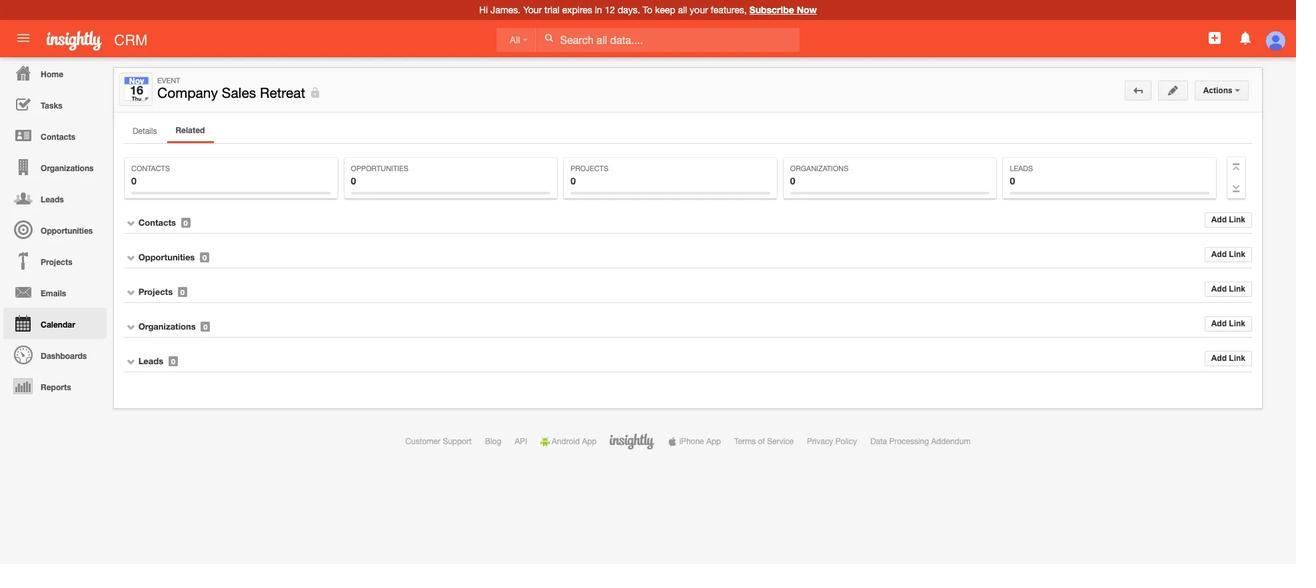 Task type: vqa. For each thing, say whether or not it's contained in the screenshot.
topmost list icon
no



Task type: locate. For each thing, give the bounding box(es) containing it.
5 add link from the top
[[1211, 354, 1245, 363]]

4 add from the top
[[1211, 319, 1227, 329]]

3 add link from the top
[[1211, 285, 1245, 294]]

service
[[767, 437, 794, 446]]

2 link from the top
[[1229, 250, 1245, 259]]

0 horizontal spatial leads link
[[3, 183, 107, 214]]

0 vertical spatial leads link
[[3, 183, 107, 214]]

1 vertical spatial chevron down image
[[127, 288, 136, 297]]

2 add link button from the top
[[1205, 247, 1252, 263]]

chevron down image
[[127, 253, 136, 263], [127, 288, 136, 297], [127, 323, 136, 332]]

add link for organizations
[[1211, 319, 1245, 329]]

projects
[[571, 165, 608, 173], [41, 257, 72, 267], [138, 287, 173, 297]]

app for iphone app
[[706, 437, 721, 446]]

3 chevron down image from the top
[[127, 323, 136, 332]]

2 vertical spatial projects
[[138, 287, 173, 297]]

add for organizations
[[1211, 319, 1227, 329]]

4 link from the top
[[1229, 319, 1245, 329]]

2 horizontal spatial projects
[[571, 165, 608, 173]]

add link for contacts
[[1211, 215, 1245, 225]]

terms of service
[[734, 437, 794, 446]]

projects link
[[3, 245, 107, 277], [138, 287, 173, 297]]

2 app from the left
[[706, 437, 721, 446]]

api
[[515, 437, 527, 446]]

addendum
[[931, 437, 971, 446]]

2 add link from the top
[[1211, 250, 1245, 259]]

1 vertical spatial projects
[[41, 257, 72, 267]]

data processing addendum
[[870, 437, 971, 446]]

home
[[41, 69, 63, 79]]

0 vertical spatial contacts
[[41, 132, 75, 142]]

add for projects
[[1211, 285, 1227, 294]]

company sales retreat
[[157, 85, 305, 101]]

1 add from the top
[[1211, 215, 1227, 225]]

contacts link down "contacts 0"
[[138, 217, 176, 228]]

opportunities inside navigation
[[41, 226, 93, 236]]

0 horizontal spatial projects link
[[3, 245, 107, 277]]

leads
[[1010, 165, 1033, 173], [41, 195, 64, 205], [138, 356, 163, 367]]

3 link from the top
[[1229, 285, 1245, 294]]

details link
[[124, 123, 166, 143]]

0 horizontal spatial app
[[582, 437, 597, 446]]

contacts down details link
[[131, 165, 170, 173]]

2 chevron down image from the top
[[127, 357, 136, 367]]

actions
[[1203, 86, 1235, 95]]

contacts down the tasks
[[41, 132, 75, 142]]

1 vertical spatial opportunities
[[41, 226, 93, 236]]

android app
[[552, 437, 597, 446]]

app right 'android'
[[582, 437, 597, 446]]

5 link from the top
[[1229, 354, 1245, 363]]

iphone
[[679, 437, 704, 446]]

iphone app link
[[668, 437, 721, 446]]

0 horizontal spatial leads
[[41, 195, 64, 205]]

contacts link down the tasks
[[3, 120, 107, 151]]

all
[[510, 35, 520, 45]]

chevron down image
[[127, 219, 136, 228], [127, 357, 136, 367]]

add link button for organizations
[[1205, 317, 1252, 332]]

your
[[523, 5, 542, 15]]

add link for projects
[[1211, 285, 1245, 294]]

leads link
[[3, 183, 107, 214], [138, 356, 163, 367]]

5 add from the top
[[1211, 354, 1227, 363]]

2 vertical spatial contacts
[[138, 217, 176, 228]]

subscribe now link
[[749, 4, 817, 15]]

1 app from the left
[[582, 437, 597, 446]]

chevron down image for projects
[[127, 288, 136, 297]]

0 horizontal spatial opportunities link
[[3, 214, 107, 245]]

opportunities link
[[3, 214, 107, 245], [138, 252, 195, 263]]

white image
[[544, 33, 554, 43]]

contacts
[[41, 132, 75, 142], [131, 165, 170, 173], [138, 217, 176, 228]]

1 vertical spatial leads
[[41, 195, 64, 205]]

crm
[[114, 32, 148, 49]]

processing
[[889, 437, 929, 446]]

5 add link button from the top
[[1205, 351, 1252, 367]]

contacts down "contacts 0"
[[138, 217, 176, 228]]

add for contacts
[[1211, 215, 1227, 225]]

details
[[133, 127, 157, 136]]

0 inside leads 0
[[1010, 175, 1015, 187]]

1 horizontal spatial app
[[706, 437, 721, 446]]

1 vertical spatial chevron down image
[[127, 357, 136, 367]]

0 vertical spatial contacts link
[[3, 120, 107, 151]]

1 add link button from the top
[[1205, 213, 1252, 228]]

event
[[157, 77, 180, 85]]

terms
[[734, 437, 756, 446]]

app
[[582, 437, 597, 446], [706, 437, 721, 446]]

2 chevron down image from the top
[[127, 288, 136, 297]]

data
[[870, 437, 887, 446]]

navigation
[[0, 57, 107, 402]]

2 vertical spatial leads
[[138, 356, 163, 367]]

app right the iphone
[[706, 437, 721, 446]]

chevron down image for opportunities
[[127, 253, 136, 263]]

0 horizontal spatial projects
[[41, 257, 72, 267]]

0 vertical spatial chevron down image
[[127, 253, 136, 263]]

thu
[[132, 95, 141, 102]]

1 horizontal spatial opportunities
[[138, 252, 195, 263]]

1 horizontal spatial opportunities link
[[138, 252, 195, 263]]

4 add link from the top
[[1211, 319, 1245, 329]]

data processing addendum link
[[870, 437, 971, 446]]

4 add link button from the top
[[1205, 317, 1252, 332]]

1 vertical spatial contacts link
[[138, 217, 176, 228]]

1 chevron down image from the top
[[127, 219, 136, 228]]

contacts link
[[3, 120, 107, 151], [138, 217, 176, 228]]

1 vertical spatial organizations link
[[138, 321, 196, 332]]

add link
[[1211, 215, 1245, 225], [1211, 250, 1245, 259], [1211, 285, 1245, 294], [1211, 319, 1245, 329], [1211, 354, 1245, 363]]

0 vertical spatial projects
[[571, 165, 608, 173]]

record permissions image
[[309, 85, 321, 101]]

sales
[[222, 85, 256, 101]]

0 inside projects 0
[[571, 175, 576, 187]]

2 vertical spatial chevron down image
[[127, 323, 136, 332]]

dashboards link
[[3, 339, 107, 371]]

projects 0
[[571, 165, 608, 187]]

1 horizontal spatial projects link
[[138, 287, 173, 297]]

2 horizontal spatial leads
[[1010, 165, 1033, 173]]

all
[[678, 5, 687, 15]]

tasks link
[[3, 89, 107, 120]]

2 vertical spatial opportunities
[[138, 252, 195, 263]]

link
[[1229, 215, 1245, 225], [1229, 250, 1245, 259], [1229, 285, 1245, 294], [1229, 319, 1245, 329], [1229, 354, 1245, 363]]

1 add link from the top
[[1211, 215, 1245, 225]]

keep
[[655, 5, 675, 15]]

policy
[[835, 437, 857, 446]]

reports
[[41, 383, 71, 393]]

opportunities
[[351, 165, 408, 173], [41, 226, 93, 236], [138, 252, 195, 263]]

trial
[[544, 5, 560, 15]]

support
[[443, 437, 472, 446]]

1 vertical spatial opportunities link
[[138, 252, 195, 263]]

1 horizontal spatial leads link
[[138, 356, 163, 367]]

1 chevron down image from the top
[[127, 253, 136, 263]]

contacts 0
[[131, 165, 170, 187]]

calendar link
[[3, 308, 107, 339]]

organizations
[[41, 163, 94, 173], [790, 165, 849, 173], [138, 321, 196, 332]]

0
[[131, 175, 136, 187], [351, 175, 356, 187], [571, 175, 576, 187], [790, 175, 795, 187], [1010, 175, 1015, 187], [184, 219, 188, 227], [203, 253, 207, 262], [180, 288, 185, 297], [203, 323, 208, 331], [171, 357, 175, 366]]

add link for leads
[[1211, 354, 1245, 363]]

chevron down image for organizations
[[127, 323, 136, 332]]

1 link from the top
[[1229, 215, 1245, 225]]

add
[[1211, 215, 1227, 225], [1211, 250, 1227, 259], [1211, 285, 1227, 294], [1211, 319, 1227, 329], [1211, 354, 1227, 363]]

0 horizontal spatial opportunities
[[41, 226, 93, 236]]

1 horizontal spatial leads
[[138, 356, 163, 367]]

calendar
[[41, 320, 75, 330]]

0 vertical spatial opportunities link
[[3, 214, 107, 245]]

1 horizontal spatial projects
[[138, 287, 173, 297]]

add link button for leads
[[1205, 351, 1252, 367]]

android
[[552, 437, 580, 446]]

3 add link button from the top
[[1205, 282, 1252, 297]]

0 vertical spatial chevron down image
[[127, 219, 136, 228]]

navigation containing home
[[0, 57, 107, 402]]

1 vertical spatial leads link
[[138, 356, 163, 367]]

2 horizontal spatial opportunities
[[351, 165, 408, 173]]

0 horizontal spatial contacts link
[[3, 120, 107, 151]]

0 inside "contacts 0"
[[131, 175, 136, 187]]

related link
[[168, 123, 213, 141]]

2 add from the top
[[1211, 250, 1227, 259]]

organizations link
[[3, 151, 107, 183], [138, 321, 196, 332]]

1 vertical spatial projects link
[[138, 287, 173, 297]]

0 horizontal spatial organizations link
[[3, 151, 107, 183]]

add link button
[[1205, 213, 1252, 228], [1205, 247, 1252, 263], [1205, 282, 1252, 297], [1205, 317, 1252, 332], [1205, 351, 1252, 367]]

2 horizontal spatial organizations
[[790, 165, 849, 173]]

james.
[[491, 5, 521, 15]]

subscribe
[[749, 4, 794, 15]]

customer support link
[[405, 437, 472, 446]]

0 inside opportunities 0
[[351, 175, 356, 187]]

3 add from the top
[[1211, 285, 1227, 294]]



Task type: describe. For each thing, give the bounding box(es) containing it.
terms of service link
[[734, 437, 794, 446]]

1 vertical spatial contacts
[[131, 165, 170, 173]]

link for leads
[[1229, 354, 1245, 363]]

features,
[[711, 5, 747, 15]]

actions button
[[1195, 81, 1249, 101]]

1 horizontal spatial organizations
[[138, 321, 196, 332]]

link for projects
[[1229, 285, 1245, 294]]

add link button for opportunities
[[1205, 247, 1252, 263]]

privacy policy
[[807, 437, 857, 446]]

emails
[[41, 289, 66, 299]]

blog
[[485, 437, 501, 446]]

link for opportunities
[[1229, 250, 1245, 259]]

organizations 0
[[790, 165, 849, 187]]

add link button for contacts
[[1205, 213, 1252, 228]]

app for android app
[[582, 437, 597, 446]]

blog link
[[485, 437, 501, 446]]

link for organizations
[[1229, 319, 1245, 329]]

leads 0
[[1010, 165, 1033, 187]]

1 horizontal spatial organizations link
[[138, 321, 196, 332]]

hi
[[479, 5, 488, 15]]

customer
[[405, 437, 441, 446]]

1 horizontal spatial contacts link
[[138, 217, 176, 228]]

privacy
[[807, 437, 833, 446]]

0 inside organizations 0
[[790, 175, 795, 187]]

hi james. your trial expires in 12 days. to keep all your features, subscribe now
[[479, 4, 817, 15]]

of
[[758, 437, 765, 446]]

iphone app
[[679, 437, 721, 446]]

in
[[595, 5, 602, 15]]

to
[[643, 5, 652, 15]]

days.
[[618, 5, 640, 15]]

company
[[157, 85, 218, 101]]

add for leads
[[1211, 354, 1227, 363]]

0 horizontal spatial organizations
[[41, 163, 94, 173]]

tasks
[[41, 101, 62, 111]]

add link for opportunities
[[1211, 250, 1245, 259]]

0 vertical spatial organizations link
[[3, 151, 107, 183]]

emails link
[[3, 277, 107, 308]]

12
[[605, 5, 615, 15]]

all link
[[496, 28, 537, 52]]

expires
[[562, 5, 592, 15]]

customer support
[[405, 437, 472, 446]]

related
[[176, 125, 205, 135]]

Search all data.... text field
[[537, 28, 800, 52]]

link for contacts
[[1229, 215, 1245, 225]]

add link button for projects
[[1205, 282, 1252, 297]]

opportunities 0
[[351, 165, 408, 187]]

nov 16 thu
[[129, 76, 144, 102]]

retreat
[[260, 85, 305, 101]]

notifications image
[[1237, 30, 1253, 46]]

0 vertical spatial opportunities
[[351, 165, 408, 173]]

back image
[[1133, 86, 1143, 95]]

nov
[[129, 76, 144, 86]]

leads inside navigation
[[41, 195, 64, 205]]

0 vertical spatial projects link
[[3, 245, 107, 277]]

16
[[130, 83, 143, 97]]

api link
[[515, 437, 527, 446]]

projects inside navigation
[[41, 257, 72, 267]]

home link
[[3, 57, 107, 89]]

reports link
[[3, 371, 107, 402]]

chevron down image for leads
[[127, 357, 136, 367]]

dashboards
[[41, 351, 87, 361]]

your
[[690, 5, 708, 15]]

0 vertical spatial leads
[[1010, 165, 1033, 173]]

android app link
[[540, 437, 597, 446]]

add for opportunities
[[1211, 250, 1227, 259]]

privacy policy link
[[807, 437, 857, 446]]

chevron down image for contacts
[[127, 219, 136, 228]]

now
[[797, 4, 817, 15]]



